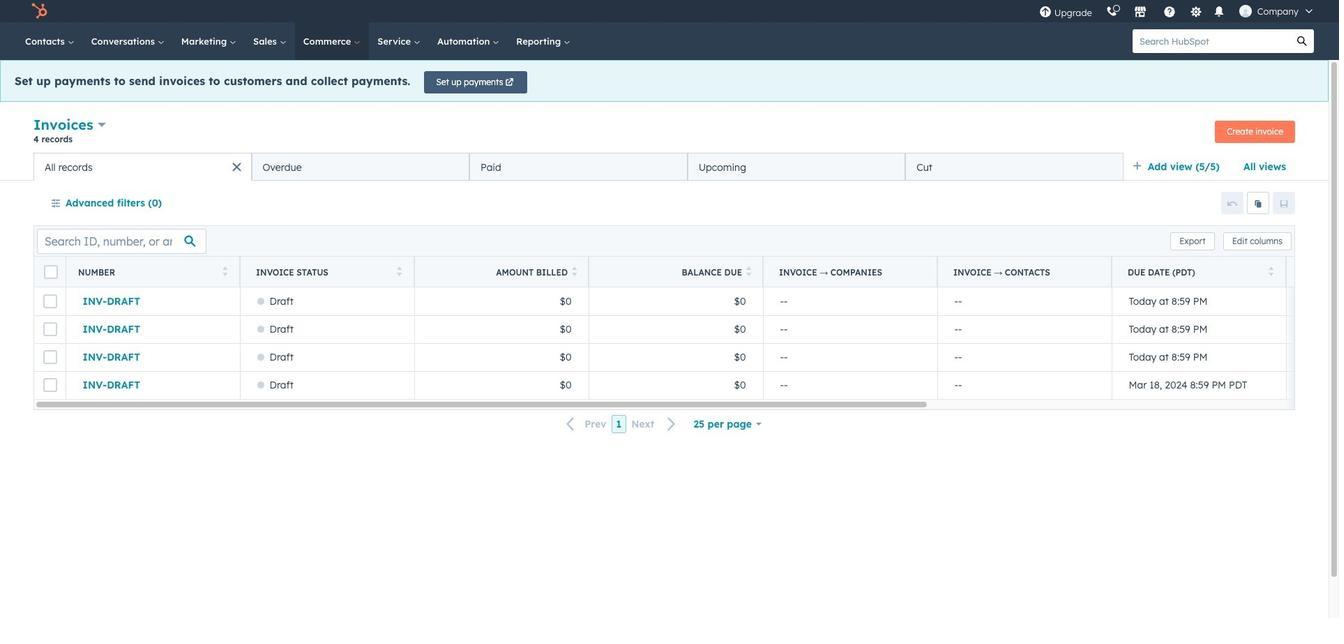 Task type: describe. For each thing, give the bounding box(es) containing it.
pagination navigation
[[558, 415, 685, 434]]

4 press to sort. element from the left
[[747, 266, 752, 278]]

press to sort. image for 2nd press to sort. element from right
[[747, 266, 752, 276]]

press to sort. image for 4th press to sort. element from the right
[[397, 266, 402, 276]]

1 press to sort. image from the left
[[222, 266, 228, 276]]

2 column header from the left
[[938, 257, 1113, 288]]

3 press to sort. element from the left
[[572, 266, 578, 278]]



Task type: vqa. For each thing, say whether or not it's contained in the screenshot.
NAVIGATION
no



Task type: locate. For each thing, give the bounding box(es) containing it.
2 press to sort. image from the left
[[572, 266, 578, 276]]

1 horizontal spatial press to sort. image
[[572, 266, 578, 276]]

3 press to sort. image from the left
[[747, 266, 752, 276]]

press to sort. element
[[222, 266, 228, 278], [397, 266, 402, 278], [572, 266, 578, 278], [747, 266, 752, 278], [1269, 266, 1274, 278]]

press to sort. image
[[222, 266, 228, 276], [1269, 266, 1274, 276]]

5 press to sort. element from the left
[[1269, 266, 1274, 278]]

2 press to sort. element from the left
[[397, 266, 402, 278]]

Search HubSpot search field
[[1133, 29, 1291, 53]]

1 press to sort. image from the left
[[397, 266, 402, 276]]

menu
[[1033, 0, 1323, 22]]

1 column header from the left
[[763, 257, 939, 288]]

jacob simon image
[[1240, 5, 1252, 17]]

press to sort. image
[[397, 266, 402, 276], [572, 266, 578, 276], [747, 266, 752, 276]]

column header
[[763, 257, 939, 288], [938, 257, 1113, 288]]

1 press to sort. element from the left
[[222, 266, 228, 278]]

Search ID, number, or amount billed search field
[[37, 229, 207, 254]]

1 horizontal spatial press to sort. image
[[1269, 266, 1274, 276]]

2 horizontal spatial press to sort. image
[[747, 266, 752, 276]]

marketplaces image
[[1135, 6, 1147, 19]]

press to sort. image for 3rd press to sort. element from left
[[572, 266, 578, 276]]

0 horizontal spatial press to sort. image
[[222, 266, 228, 276]]

banner
[[33, 114, 1296, 153]]

2 press to sort. image from the left
[[1269, 266, 1274, 276]]

0 horizontal spatial press to sort. image
[[397, 266, 402, 276]]



